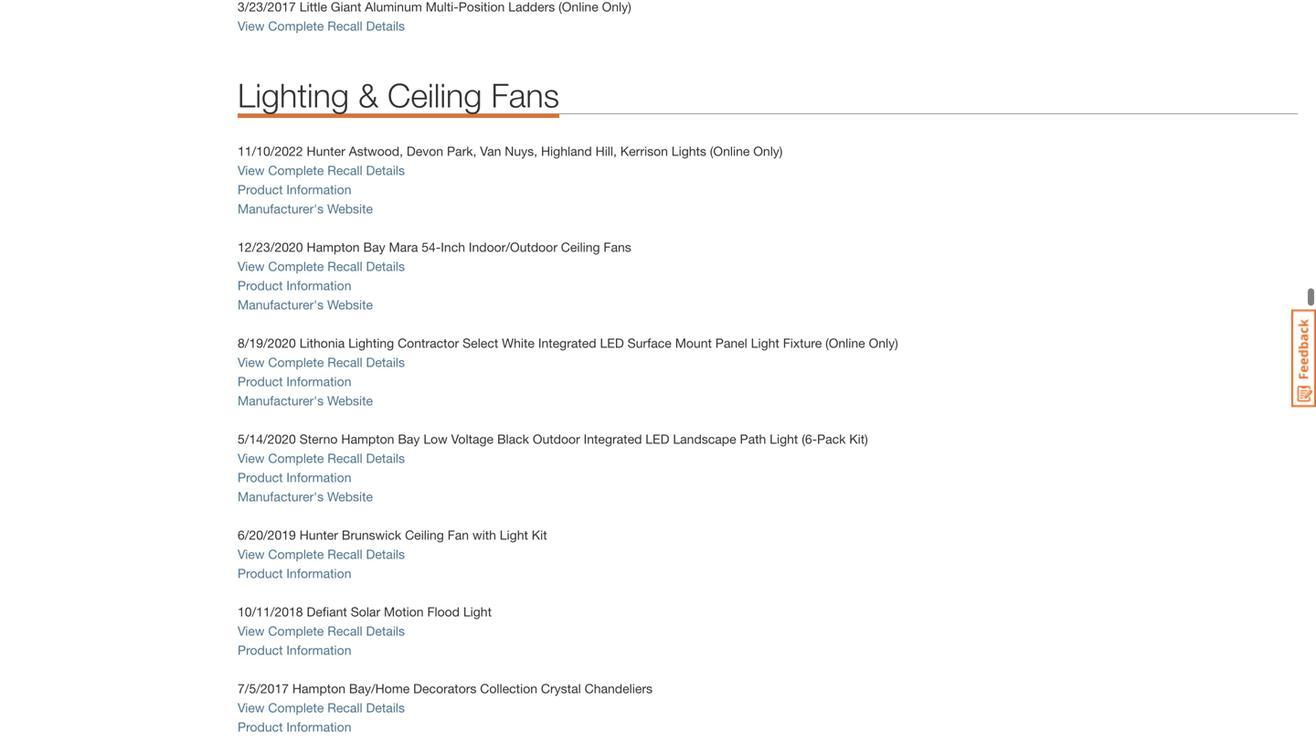 Task type: describe. For each thing, give the bounding box(es) containing it.
information inside 8/19/2020 lithonia lighting contractor select white integrated led surface mount panel light fixture (online only) view complete recall details product information manufacturer's website
[[287, 374, 352, 389]]

van
[[480, 144, 502, 159]]

indoor/outdoor
[[469, 240, 558, 255]]

(6-
[[802, 432, 818, 447]]

hill,
[[596, 144, 617, 159]]

voltage
[[451, 432, 494, 447]]

product inside 8/19/2020 lithonia lighting contractor select white integrated led surface mount panel light fixture (online only) view complete recall details product information manufacturer's website
[[238, 374, 283, 389]]

0 vertical spatial fans
[[491, 76, 560, 114]]

landscape
[[673, 432, 737, 447]]

mount
[[676, 336, 712, 351]]

1 complete from the top
[[268, 18, 324, 33]]

integrated inside 5/14/2020 sterno hampton bay low voltage black outdoor integrated led landscape path light (6-pack kit) view complete recall details product information manufacturer's website
[[584, 432, 642, 447]]

information inside 11/10/2022 hunter astwood, devon park, van nuys, highland hill, kerrison lights (online only) view complete recall details product information manufacturer's website
[[287, 182, 352, 197]]

product inside 6/20/2019 hunter brunswick ceiling fan with light kit view complete recall details product information
[[238, 566, 283, 581]]

information inside 10/11/2018 defiant solar motion flood light view complete recall details product information
[[287, 643, 352, 658]]

11/10/2022
[[238, 144, 303, 159]]

website inside 8/19/2020 lithonia lighting contractor select white integrated led surface mount panel light fixture (online only) view complete recall details product information manufacturer's website
[[327, 393, 373, 408]]

1 view complete recall details link from the top
[[238, 18, 405, 33]]

ceiling inside 6/20/2019 hunter brunswick ceiling fan with light kit view complete recall details product information
[[405, 528, 444, 543]]

6/20/2019
[[238, 528, 296, 543]]

4 view complete recall details link from the top
[[238, 355, 409, 370]]

fixture
[[784, 336, 822, 351]]

inch
[[441, 240, 466, 255]]

website inside 5/14/2020 sterno hampton bay low voltage black outdoor integrated led landscape path light (6-pack kit) view complete recall details product information manufacturer's website
[[327, 489, 373, 504]]

product inside 10/11/2018 defiant solar motion flood light view complete recall details product information
[[238, 643, 283, 658]]

hampton for bay
[[307, 240, 360, 255]]

contractor
[[398, 336, 459, 351]]

path
[[740, 432, 767, 447]]

light inside 5/14/2020 sterno hampton bay low voltage black outdoor integrated led landscape path light (6-pack kit) view complete recall details product information manufacturer's website
[[770, 432, 799, 447]]

details inside 10/11/2018 defiant solar motion flood light view complete recall details product information
[[366, 624, 405, 639]]

6 view complete recall details link from the top
[[238, 547, 409, 562]]

website inside 11/10/2022 hunter astwood, devon park, van nuys, highland hill, kerrison lights (online only) view complete recall details product information manufacturer's website
[[327, 201, 373, 216]]

manufacturer's inside 5/14/2020 sterno hampton bay low voltage black outdoor integrated led landscape path light (6-pack kit) view complete recall details product information manufacturer's website
[[238, 489, 324, 504]]

recall inside 12/23/2020 hampton bay mara 54-inch indoor/outdoor ceiling fans view complete recall details product information manufacturer's website
[[328, 259, 363, 274]]

led inside 8/19/2020 lithonia lighting contractor select white integrated led surface mount panel light fixture (online only) view complete recall details product information manufacturer's website
[[600, 336, 624, 351]]

details inside the 7/5/2017 hampton bay/home decorators collection crystal chandeliers view complete recall details product information
[[366, 701, 405, 716]]

decorators
[[414, 681, 477, 697]]

complete inside 5/14/2020 sterno hampton bay low voltage black outdoor integrated led landscape path light (6-pack kit) view complete recall details product information manufacturer's website
[[268, 451, 324, 466]]

recall inside 11/10/2022 hunter astwood, devon park, van nuys, highland hill, kerrison lights (online only) view complete recall details product information manufacturer's website
[[328, 163, 363, 178]]

information inside 5/14/2020 sterno hampton bay low voltage black outdoor integrated led landscape path light (6-pack kit) view complete recall details product information manufacturer's website
[[287, 470, 352, 485]]

complete inside 11/10/2022 hunter astwood, devon park, van nuys, highland hill, kerrison lights (online only) view complete recall details product information manufacturer's website
[[268, 163, 324, 178]]

7 view complete recall details link from the top
[[238, 624, 409, 639]]

view inside 10/11/2018 defiant solar motion flood light view complete recall details product information
[[238, 624, 265, 639]]

manufacturer's inside 12/23/2020 hampton bay mara 54-inch indoor/outdoor ceiling fans view complete recall details product information manufacturer's website
[[238, 297, 324, 312]]

3 product information link from the top
[[238, 374, 355, 389]]

view inside 6/20/2019 hunter brunswick ceiling fan with light kit view complete recall details product information
[[238, 547, 265, 562]]

collection
[[480, 681, 538, 697]]

flood
[[428, 605, 460, 620]]

hunter for astwood,
[[307, 144, 345, 159]]

light inside 6/20/2019 hunter brunswick ceiling fan with light kit view complete recall details product information
[[500, 528, 529, 543]]

8 view complete recall details link from the top
[[238, 701, 405, 716]]

4 product information link from the top
[[238, 470, 355, 485]]

details inside 5/14/2020 sterno hampton bay low voltage black outdoor integrated led landscape path light (6-pack kit) view complete recall details product information manufacturer's website
[[366, 451, 405, 466]]

3 view complete recall details link from the top
[[238, 259, 405, 274]]

panel
[[716, 336, 748, 351]]

website inside 12/23/2020 hampton bay mara 54-inch indoor/outdoor ceiling fans view complete recall details product information manufacturer's website
[[327, 297, 373, 312]]

nuys,
[[505, 144, 538, 159]]

sterno
[[300, 432, 338, 447]]

5/14/2020 sterno hampton bay low voltage black outdoor integrated led landscape path light (6-pack kit) view complete recall details product information manufacturer's website
[[238, 432, 872, 504]]

low
[[424, 432, 448, 447]]

view inside 5/14/2020 sterno hampton bay low voltage black outdoor integrated led landscape path light (6-pack kit) view complete recall details product information manufacturer's website
[[238, 451, 265, 466]]

kerrison
[[621, 144, 668, 159]]

10/11/2018 defiant solar motion flood light view complete recall details product information
[[238, 605, 496, 658]]

lithonia
[[300, 336, 345, 351]]

defiant
[[307, 605, 347, 620]]

0 vertical spatial ceiling
[[388, 76, 482, 114]]

integrated inside 8/19/2020 lithonia lighting contractor select white integrated led surface mount panel light fixture (online only) view complete recall details product information manufacturer's website
[[539, 336, 597, 351]]

view inside the 7/5/2017 hampton bay/home decorators collection crystal chandeliers view complete recall details product information
[[238, 701, 265, 716]]

information inside 6/20/2019 hunter brunswick ceiling fan with light kit view complete recall details product information
[[287, 566, 352, 581]]

mara
[[389, 240, 418, 255]]

pack
[[818, 432, 846, 447]]

complete inside 10/11/2018 defiant solar motion flood light view complete recall details product information
[[268, 624, 324, 639]]

park,
[[447, 144, 477, 159]]

product inside 5/14/2020 sterno hampton bay low voltage black outdoor integrated led landscape path light (6-pack kit) view complete recall details product information manufacturer's website
[[238, 470, 283, 485]]

details inside 11/10/2022 hunter astwood, devon park, van nuys, highland hill, kerrison lights (online only) view complete recall details product information manufacturer's website
[[366, 163, 405, 178]]

details inside 12/23/2020 hampton bay mara 54-inch indoor/outdoor ceiling fans view complete recall details product information manufacturer's website
[[366, 259, 405, 274]]

crystal
[[541, 681, 581, 697]]

light inside 10/11/2018 defiant solar motion flood light view complete recall details product information
[[464, 605, 492, 620]]

0 vertical spatial lighting
[[238, 76, 349, 114]]

fan
[[448, 528, 469, 543]]

white
[[502, 336, 535, 351]]

2 product information link from the top
[[238, 278, 352, 293]]

recall inside 8/19/2020 lithonia lighting contractor select white integrated led surface mount panel light fixture (online only) view complete recall details product information manufacturer's website
[[328, 355, 363, 370]]

6/20/2019 hunter brunswick ceiling fan with light kit view complete recall details product information
[[238, 528, 551, 581]]

&
[[359, 76, 379, 114]]



Task type: vqa. For each thing, say whether or not it's contained in the screenshot.
left Queen
no



Task type: locate. For each thing, give the bounding box(es) containing it.
1 view from the top
[[238, 18, 265, 33]]

1 horizontal spatial bay
[[398, 432, 420, 447]]

0 vertical spatial only)
[[754, 144, 783, 159]]

manufacturer's
[[238, 201, 324, 216], [238, 297, 324, 312], [238, 393, 324, 408], [238, 489, 324, 504]]

1 vertical spatial bay
[[398, 432, 420, 447]]

lighting & ceiling fans
[[238, 76, 560, 114]]

2 view complete recall details link from the top
[[238, 163, 405, 178]]

5 product from the top
[[238, 566, 283, 581]]

view complete recall details link down sterno
[[238, 451, 409, 466]]

website up lithonia
[[327, 297, 373, 312]]

7 complete from the top
[[268, 624, 324, 639]]

product information link
[[238, 182, 352, 197], [238, 278, 352, 293], [238, 374, 355, 389], [238, 470, 355, 485], [238, 566, 355, 581], [238, 643, 355, 658], [238, 720, 355, 735]]

only)
[[754, 144, 783, 159], [869, 336, 899, 351]]

black
[[497, 432, 529, 447]]

recall down sterno
[[328, 451, 363, 466]]

3 view from the top
[[238, 259, 265, 274]]

7/5/2017 hampton bay/home decorators collection crystal chandeliers view complete recall details product information
[[238, 681, 653, 735]]

hunter
[[307, 144, 345, 159], [300, 528, 338, 543]]

product
[[238, 182, 283, 197], [238, 278, 283, 293], [238, 374, 283, 389], [238, 470, 283, 485], [238, 566, 283, 581], [238, 643, 283, 658], [238, 720, 283, 735]]

product information link up 10/11/2018
[[238, 566, 355, 581]]

hunter inside 6/20/2019 hunter brunswick ceiling fan with light kit view complete recall details product information
[[300, 528, 338, 543]]

manufacturer's inside 8/19/2020 lithonia lighting contractor select white integrated led surface mount panel light fixture (online only) view complete recall details product information manufacturer's website
[[238, 393, 324, 408]]

led left surface
[[600, 336, 624, 351]]

hampton inside 5/14/2020 sterno hampton bay low voltage black outdoor integrated led landscape path light (6-pack kit) view complete recall details product information manufacturer's website
[[341, 432, 395, 447]]

only) right "lights"
[[754, 144, 783, 159]]

information up the defiant
[[287, 566, 352, 581]]

1 horizontal spatial fans
[[604, 240, 632, 255]]

information down 7/5/2017
[[287, 720, 352, 735]]

product down 5/14/2020
[[238, 470, 283, 485]]

7/5/2017
[[238, 681, 289, 697]]

recall inside 10/11/2018 defiant solar motion flood light view complete recall details product information
[[328, 624, 363, 639]]

3 recall from the top
[[328, 259, 363, 274]]

ceiling left fan
[[405, 528, 444, 543]]

2 vertical spatial hampton
[[293, 681, 346, 697]]

information down sterno
[[287, 470, 352, 485]]

complete inside 8/19/2020 lithonia lighting contractor select white integrated led surface mount panel light fixture (online only) view complete recall details product information manufacturer's website
[[268, 355, 324, 370]]

information up lithonia
[[287, 278, 352, 293]]

kit)
[[850, 432, 869, 447]]

6 product information link from the top
[[238, 643, 355, 658]]

complete
[[268, 18, 324, 33], [268, 163, 324, 178], [268, 259, 324, 274], [268, 355, 324, 370], [268, 451, 324, 466], [268, 547, 324, 562], [268, 624, 324, 639], [268, 701, 324, 716]]

recall
[[328, 18, 363, 33], [328, 163, 363, 178], [328, 259, 363, 274], [328, 355, 363, 370], [328, 451, 363, 466], [328, 547, 363, 562], [328, 624, 363, 639], [328, 701, 363, 716]]

8/19/2020
[[238, 336, 296, 351]]

recall down astwood,
[[328, 163, 363, 178]]

7 product information link from the top
[[238, 720, 355, 735]]

7 recall from the top
[[328, 624, 363, 639]]

5 complete from the top
[[268, 451, 324, 466]]

view complete recall details link down 11/10/2022
[[238, 163, 405, 178]]

0 vertical spatial bay
[[364, 240, 386, 255]]

4 manufacturer's from the top
[[238, 489, 324, 504]]

bay/home
[[349, 681, 410, 697]]

3 details from the top
[[366, 259, 405, 274]]

0 horizontal spatial fans
[[491, 76, 560, 114]]

led left landscape
[[646, 432, 670, 447]]

led
[[600, 336, 624, 351], [646, 432, 670, 447]]

hunter left astwood,
[[307, 144, 345, 159]]

2 recall from the top
[[328, 163, 363, 178]]

5 view from the top
[[238, 451, 265, 466]]

manufacturer's website link up lithonia
[[238, 297, 373, 312]]

3 manufacturer's website link from the top
[[238, 393, 373, 408]]

website up brunswick
[[327, 489, 373, 504]]

ceiling up devon
[[388, 76, 482, 114]]

details up lighting & ceiling fans
[[366, 18, 405, 33]]

manufacturer's up the 8/19/2020
[[238, 297, 324, 312]]

(online
[[710, 144, 750, 159], [826, 336, 866, 351]]

view complete recall details link up &
[[238, 18, 405, 33]]

1 details from the top
[[366, 18, 405, 33]]

details down astwood,
[[366, 163, 405, 178]]

product up 7/5/2017
[[238, 643, 283, 658]]

1 vertical spatial (online
[[826, 336, 866, 351]]

4 view from the top
[[238, 355, 265, 370]]

6 complete from the top
[[268, 547, 324, 562]]

view inside 12/23/2020 hampton bay mara 54-inch indoor/outdoor ceiling fans view complete recall details product information manufacturer's website
[[238, 259, 265, 274]]

2 product from the top
[[238, 278, 283, 293]]

kit
[[532, 528, 548, 543]]

7 information from the top
[[287, 720, 352, 735]]

details down brunswick
[[366, 547, 405, 562]]

4 recall from the top
[[328, 355, 363, 370]]

view complete recall details link
[[238, 18, 405, 33], [238, 163, 405, 178], [238, 259, 405, 274], [238, 355, 409, 370], [238, 451, 409, 466], [238, 547, 409, 562], [238, 624, 409, 639], [238, 701, 405, 716]]

7 view from the top
[[238, 624, 265, 639]]

4 complete from the top
[[268, 355, 324, 370]]

website
[[327, 201, 373, 216], [327, 297, 373, 312], [327, 393, 373, 408], [327, 489, 373, 504]]

hampton inside 12/23/2020 hampton bay mara 54-inch indoor/outdoor ceiling fans view complete recall details product information manufacturer's website
[[307, 240, 360, 255]]

bay inside 5/14/2020 sterno hampton bay low voltage black outdoor integrated led landscape path light (6-pack kit) view complete recall details product information manufacturer's website
[[398, 432, 420, 447]]

ceiling inside 12/23/2020 hampton bay mara 54-inch indoor/outdoor ceiling fans view complete recall details product information manufacturer's website
[[561, 240, 600, 255]]

1 recall from the top
[[328, 18, 363, 33]]

product information link down 11/10/2022
[[238, 182, 352, 197]]

website down astwood,
[[327, 201, 373, 216]]

2 website from the top
[[327, 297, 373, 312]]

8 details from the top
[[366, 701, 405, 716]]

brunswick
[[342, 528, 402, 543]]

2 details from the top
[[366, 163, 405, 178]]

hunter for brunswick
[[300, 528, 338, 543]]

details down "contractor"
[[366, 355, 405, 370]]

details down bay/home
[[366, 701, 405, 716]]

8 view from the top
[[238, 701, 265, 716]]

5 view complete recall details link from the top
[[238, 451, 409, 466]]

hampton
[[307, 240, 360, 255], [341, 432, 395, 447], [293, 681, 346, 697]]

recall inside 6/20/2019 hunter brunswick ceiling fan with light kit view complete recall details product information
[[328, 547, 363, 562]]

product inside 12/23/2020 hampton bay mara 54-inch indoor/outdoor ceiling fans view complete recall details product information manufacturer's website
[[238, 278, 283, 293]]

view complete recall details link down 7/5/2017
[[238, 701, 405, 716]]

light right panel
[[751, 336, 780, 351]]

lighting
[[238, 76, 349, 114], [349, 336, 394, 351]]

4 manufacturer's website link from the top
[[238, 489, 377, 504]]

3 information from the top
[[287, 374, 352, 389]]

10/11/2018
[[238, 605, 303, 620]]

view inside 11/10/2022 hunter astwood, devon park, van nuys, highland hill, kerrison lights (online only) view complete recall details product information manufacturer's website
[[238, 163, 265, 178]]

0 vertical spatial hunter
[[307, 144, 345, 159]]

(online inside 11/10/2022 hunter astwood, devon park, van nuys, highland hill, kerrison lights (online only) view complete recall details product information manufacturer's website
[[710, 144, 750, 159]]

integrated
[[539, 336, 597, 351], [584, 432, 642, 447]]

recall down lithonia
[[328, 355, 363, 370]]

(online inside 8/19/2020 lithonia lighting contractor select white integrated led surface mount panel light fixture (online only) view complete recall details product information manufacturer's website
[[826, 336, 866, 351]]

product information link down sterno
[[238, 470, 355, 485]]

details down mara
[[366, 259, 405, 274]]

only) inside 8/19/2020 lithonia lighting contractor select white integrated led surface mount panel light fixture (online only) view complete recall details product information manufacturer's website
[[869, 336, 899, 351]]

5/14/2020
[[238, 432, 296, 447]]

information down the defiant
[[287, 643, 352, 658]]

1 manufacturer's from the top
[[238, 201, 324, 216]]

light left kit
[[500, 528, 529, 543]]

view complete recall details link down the defiant
[[238, 624, 409, 639]]

information inside 12/23/2020 hampton bay mara 54-inch indoor/outdoor ceiling fans view complete recall details product information manufacturer's website
[[287, 278, 352, 293]]

lighting up 11/10/2022
[[238, 76, 349, 114]]

light inside 8/19/2020 lithonia lighting contractor select white integrated led surface mount panel light fixture (online only) view complete recall details product information manufacturer's website
[[751, 336, 780, 351]]

4 product from the top
[[238, 470, 283, 485]]

1 horizontal spatial only)
[[869, 336, 899, 351]]

hampton right 7/5/2017
[[293, 681, 346, 697]]

information
[[287, 182, 352, 197], [287, 278, 352, 293], [287, 374, 352, 389], [287, 470, 352, 485], [287, 566, 352, 581], [287, 643, 352, 658], [287, 720, 352, 735]]

hunter inside 11/10/2022 hunter astwood, devon park, van nuys, highland hill, kerrison lights (online only) view complete recall details product information manufacturer's website
[[307, 144, 345, 159]]

8/19/2020 lithonia lighting contractor select white integrated led surface mount panel light fixture (online only) view complete recall details product information manufacturer's website
[[238, 336, 902, 408]]

surface
[[628, 336, 672, 351]]

2 view from the top
[[238, 163, 265, 178]]

integrated right white
[[539, 336, 597, 351]]

with
[[473, 528, 497, 543]]

hampton for bay/home
[[293, 681, 346, 697]]

lighting right lithonia
[[349, 336, 394, 351]]

5 product information link from the top
[[238, 566, 355, 581]]

1 vertical spatial hunter
[[300, 528, 338, 543]]

select
[[463, 336, 499, 351]]

fans
[[491, 76, 560, 114], [604, 240, 632, 255]]

3 manufacturer's from the top
[[238, 393, 324, 408]]

manufacturer's website link up 6/20/2019
[[238, 489, 377, 504]]

lighting inside 8/19/2020 lithonia lighting contractor select white integrated led surface mount panel light fixture (online only) view complete recall details product information manufacturer's website
[[349, 336, 394, 351]]

manufacturer's inside 11/10/2022 hunter astwood, devon park, van nuys, highland hill, kerrison lights (online only) view complete recall details product information manufacturer's website
[[238, 201, 324, 216]]

hunter right 6/20/2019
[[300, 528, 338, 543]]

0 horizontal spatial led
[[600, 336, 624, 351]]

complete inside 12/23/2020 hampton bay mara 54-inch indoor/outdoor ceiling fans view complete recall details product information manufacturer's website
[[268, 259, 324, 274]]

0 horizontal spatial bay
[[364, 240, 386, 255]]

feedback link image
[[1292, 309, 1317, 408]]

view complete recall details link down brunswick
[[238, 547, 409, 562]]

ceiling right "indoor/outdoor"
[[561, 240, 600, 255]]

manufacturer's up 5/14/2020
[[238, 393, 324, 408]]

details inside 8/19/2020 lithonia lighting contractor select white integrated led surface mount panel light fixture (online only) view complete recall details product information manufacturer's website
[[366, 355, 405, 370]]

0 vertical spatial hampton
[[307, 240, 360, 255]]

1 vertical spatial lighting
[[349, 336, 394, 351]]

complete inside the 7/5/2017 hampton bay/home decorators collection crystal chandeliers view complete recall details product information
[[268, 701, 324, 716]]

recall up &
[[328, 18, 363, 33]]

hampton right the 12/23/2020
[[307, 240, 360, 255]]

1 vertical spatial hampton
[[341, 432, 395, 447]]

bay inside 12/23/2020 hampton bay mara 54-inch indoor/outdoor ceiling fans view complete recall details product information manufacturer's website
[[364, 240, 386, 255]]

product information link down lithonia
[[238, 374, 355, 389]]

54-
[[422, 240, 441, 255]]

recall up lithonia
[[328, 259, 363, 274]]

highland
[[541, 144, 592, 159]]

6 information from the top
[[287, 643, 352, 658]]

1 website from the top
[[327, 201, 373, 216]]

0 horizontal spatial only)
[[754, 144, 783, 159]]

light
[[751, 336, 780, 351], [770, 432, 799, 447], [500, 528, 529, 543], [464, 605, 492, 620]]

7 product from the top
[[238, 720, 283, 735]]

11/10/2022 hunter astwood, devon park, van nuys, highland hill, kerrison lights (online only) view complete recall details product information manufacturer's website
[[238, 144, 783, 216]]

3 website from the top
[[327, 393, 373, 408]]

product down 7/5/2017
[[238, 720, 283, 735]]

2 information from the top
[[287, 278, 352, 293]]

product down 11/10/2022
[[238, 182, 283, 197]]

0 vertical spatial integrated
[[539, 336, 597, 351]]

bay left mara
[[364, 240, 386, 255]]

information down lithonia
[[287, 374, 352, 389]]

4 website from the top
[[327, 489, 373, 504]]

2 vertical spatial ceiling
[[405, 528, 444, 543]]

view inside 8/19/2020 lithonia lighting contractor select white integrated led surface mount panel light fixture (online only) view complete recall details product information manufacturer's website
[[238, 355, 265, 370]]

bay
[[364, 240, 386, 255], [398, 432, 420, 447]]

only) inside 11/10/2022 hunter astwood, devon park, van nuys, highland hill, kerrison lights (online only) view complete recall details product information manufacturer's website
[[754, 144, 783, 159]]

only) right "fixture"
[[869, 336, 899, 351]]

led inside 5/14/2020 sterno hampton bay low voltage black outdoor integrated led landscape path light (6-pack kit) view complete recall details product information manufacturer's website
[[646, 432, 670, 447]]

5 details from the top
[[366, 451, 405, 466]]

1 manufacturer's website link from the top
[[238, 201, 373, 216]]

product inside the 7/5/2017 hampton bay/home decorators collection crystal chandeliers view complete recall details product information
[[238, 720, 283, 735]]

manufacturer's up the 12/23/2020
[[238, 201, 324, 216]]

details up brunswick
[[366, 451, 405, 466]]

1 information from the top
[[287, 182, 352, 197]]

recall down the defiant
[[328, 624, 363, 639]]

product information link down 7/5/2017
[[238, 720, 355, 735]]

0 vertical spatial (online
[[710, 144, 750, 159]]

details inside 6/20/2019 hunter brunswick ceiling fan with light kit view complete recall details product information
[[366, 547, 405, 562]]

ceiling
[[388, 76, 482, 114], [561, 240, 600, 255], [405, 528, 444, 543]]

view complete recall details link down the 12/23/2020
[[238, 259, 405, 274]]

manufacturer's website link up the 12/23/2020
[[238, 201, 373, 216]]

7 details from the top
[[366, 624, 405, 639]]

5 recall from the top
[[328, 451, 363, 466]]

8 complete from the top
[[268, 701, 324, 716]]

8 recall from the top
[[328, 701, 363, 716]]

product information link down the 12/23/2020
[[238, 278, 352, 293]]

manufacturer's up 6/20/2019
[[238, 489, 324, 504]]

view
[[238, 18, 265, 33], [238, 163, 265, 178], [238, 259, 265, 274], [238, 355, 265, 370], [238, 451, 265, 466], [238, 547, 265, 562], [238, 624, 265, 639], [238, 701, 265, 716]]

1 vertical spatial only)
[[869, 336, 899, 351]]

product down the 12/23/2020
[[238, 278, 283, 293]]

2 manufacturer's website link from the top
[[238, 297, 373, 312]]

12/23/2020
[[238, 240, 303, 255]]

3 product from the top
[[238, 374, 283, 389]]

1 vertical spatial led
[[646, 432, 670, 447]]

manufacturer's website link
[[238, 201, 373, 216], [238, 297, 373, 312], [238, 393, 373, 408], [238, 489, 377, 504]]

4 details from the top
[[366, 355, 405, 370]]

4 information from the top
[[287, 470, 352, 485]]

1 horizontal spatial led
[[646, 432, 670, 447]]

details
[[366, 18, 405, 33], [366, 163, 405, 178], [366, 259, 405, 274], [366, 355, 405, 370], [366, 451, 405, 466], [366, 547, 405, 562], [366, 624, 405, 639], [366, 701, 405, 716]]

2 complete from the top
[[268, 163, 324, 178]]

recall inside 5/14/2020 sterno hampton bay low voltage black outdoor integrated led landscape path light (6-pack kit) view complete recall details product information manufacturer's website
[[328, 451, 363, 466]]

product down 6/20/2019
[[238, 566, 283, 581]]

view complete recall details link down lithonia
[[238, 355, 409, 370]]

chandeliers
[[585, 681, 653, 697]]

astwood,
[[349, 144, 403, 159]]

integrated right the outdoor
[[584, 432, 642, 447]]

recall down brunswick
[[328, 547, 363, 562]]

complete inside 6/20/2019 hunter brunswick ceiling fan with light kit view complete recall details product information
[[268, 547, 324, 562]]

1 vertical spatial integrated
[[584, 432, 642, 447]]

hampton right sterno
[[341, 432, 395, 447]]

1 vertical spatial ceiling
[[561, 240, 600, 255]]

bay left low
[[398, 432, 420, 447]]

0 vertical spatial led
[[600, 336, 624, 351]]

details down motion
[[366, 624, 405, 639]]

information down 11/10/2022
[[287, 182, 352, 197]]

light right flood
[[464, 605, 492, 620]]

view complete recall details
[[238, 18, 405, 33]]

2 manufacturer's from the top
[[238, 297, 324, 312]]

recall inside the 7/5/2017 hampton bay/home decorators collection crystal chandeliers view complete recall details product information
[[328, 701, 363, 716]]

lights
[[672, 144, 707, 159]]

1 product from the top
[[238, 182, 283, 197]]

product information link down 10/11/2018
[[238, 643, 355, 658]]

6 product from the top
[[238, 643, 283, 658]]

recall down bay/home
[[328, 701, 363, 716]]

1 vertical spatial fans
[[604, 240, 632, 255]]

product down the 8/19/2020
[[238, 374, 283, 389]]

information inside the 7/5/2017 hampton bay/home decorators collection crystal chandeliers view complete recall details product information
[[287, 720, 352, 735]]

1 product information link from the top
[[238, 182, 352, 197]]

website up sterno
[[327, 393, 373, 408]]

motion
[[384, 605, 424, 620]]

12/23/2020 hampton bay mara 54-inch indoor/outdoor ceiling fans view complete recall details product information manufacturer's website
[[238, 240, 632, 312]]

light left (6-
[[770, 432, 799, 447]]

devon
[[407, 144, 444, 159]]

manufacturer's website link up sterno
[[238, 393, 373, 408]]

3 complete from the top
[[268, 259, 324, 274]]

0 horizontal spatial (online
[[710, 144, 750, 159]]

6 details from the top
[[366, 547, 405, 562]]

outdoor
[[533, 432, 580, 447]]

(online right "lights"
[[710, 144, 750, 159]]

6 recall from the top
[[328, 547, 363, 562]]

hampton inside the 7/5/2017 hampton bay/home decorators collection crystal chandeliers view complete recall details product information
[[293, 681, 346, 697]]

(online right "fixture"
[[826, 336, 866, 351]]

solar
[[351, 605, 381, 620]]

6 view from the top
[[238, 547, 265, 562]]

5 information from the top
[[287, 566, 352, 581]]

1 horizontal spatial (online
[[826, 336, 866, 351]]

fans inside 12/23/2020 hampton bay mara 54-inch indoor/outdoor ceiling fans view complete recall details product information manufacturer's website
[[604, 240, 632, 255]]

product inside 11/10/2022 hunter astwood, devon park, van nuys, highland hill, kerrison lights (online only) view complete recall details product information manufacturer's website
[[238, 182, 283, 197]]



